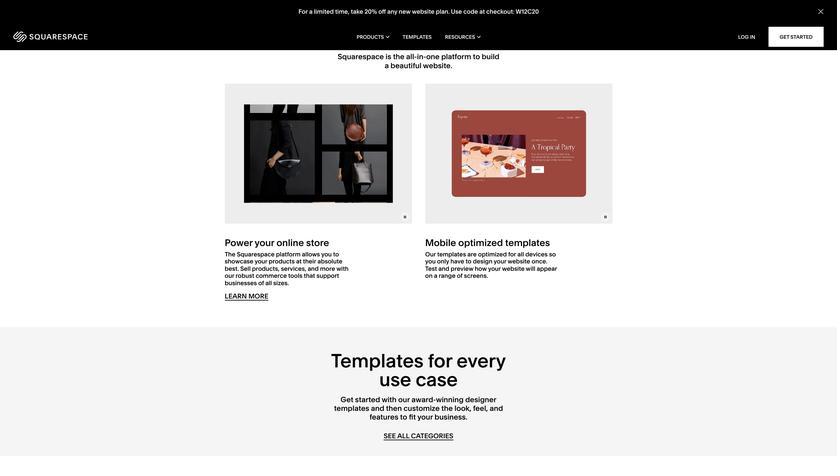 Task type: vqa. For each thing, say whether or not it's contained in the screenshot.
award-
yes



Task type: locate. For each thing, give the bounding box(es) containing it.
all-
[[406, 52, 417, 61]]

optimized up are at right bottom
[[459, 237, 503, 248]]

0 horizontal spatial platform
[[276, 250, 301, 258]]

0 vertical spatial get
[[780, 34, 790, 40]]

of
[[457, 272, 463, 280], [258, 279, 264, 287]]

0 horizontal spatial at
[[296, 258, 302, 265]]

more right their
[[320, 265, 335, 272]]

the
[[393, 52, 405, 61], [442, 404, 453, 413]]

the right is
[[393, 52, 405, 61]]

a
[[309, 8, 313, 15], [385, 61, 389, 70], [434, 272, 438, 280]]

1 horizontal spatial video element
[[426, 84, 613, 224]]

website
[[412, 8, 435, 15], [508, 258, 531, 265], [502, 265, 525, 272]]

get for started
[[780, 34, 790, 40]]

0 vertical spatial optimized
[[459, 237, 503, 248]]

build
[[482, 52, 500, 61]]

2 vertical spatial a
[[434, 272, 438, 280]]

more inside power your online store the squarespace platform allows you to showcase your products at their absolute best. sell products, services, and more with our robust commerce tools that support businesses of all sizes.
[[320, 265, 335, 272]]

templates
[[506, 237, 550, 248], [438, 250, 466, 258], [334, 404, 370, 413]]

business.
[[435, 413, 468, 422]]

0 vertical spatial a
[[309, 8, 313, 15]]

squarespace inside squarespace is the all-in-one platform to build a beautiful website.
[[338, 52, 384, 61]]

for inside 'mobile optimized templates our templates are optimized for all devices so you only have to design your website once. test and preview how your website will appear on a range of screens.'
[[509, 250, 516, 258]]

in-
[[417, 52, 427, 61]]

0 vertical spatial more
[[320, 265, 335, 272]]

products,
[[252, 265, 280, 272]]

new
[[399, 8, 411, 15]]

templates for templates
[[403, 34, 432, 40]]

1 horizontal spatial platform
[[442, 52, 472, 61]]

so
[[549, 250, 556, 258]]

get inside get started with our award-winning designer templates and then customize the look, feel, and features to fit your business.
[[341, 395, 354, 404]]

a left "beautiful"
[[385, 61, 389, 70]]

1 horizontal spatial more
[[320, 265, 335, 272]]

you inside power your online store the squarespace platform allows you to showcase your products at their absolute best. sell products, services, and more with our robust commerce tools that support businesses of all sizes.
[[321, 250, 332, 258]]

0 horizontal spatial of
[[258, 279, 264, 287]]

log             in link
[[739, 34, 756, 40]]

0 horizontal spatial all
[[266, 279, 272, 287]]

templates
[[403, 34, 432, 40], [331, 349, 424, 372]]

see all categories
[[384, 432, 454, 440]]

support
[[317, 272, 339, 280]]

allows
[[302, 250, 320, 258]]

1 horizontal spatial our
[[399, 395, 410, 404]]

for
[[299, 8, 308, 15]]

1 horizontal spatial a
[[385, 61, 389, 70]]

0 horizontal spatial get
[[341, 395, 354, 404]]

video element
[[225, 84, 412, 224], [426, 84, 613, 224]]

once.
[[532, 258, 548, 265]]

to inside squarespace is the all-in-one platform to build a beautiful website.
[[473, 52, 480, 61]]

checkout:
[[487, 8, 515, 15]]

1 vertical spatial templates
[[331, 349, 424, 372]]

learn more link
[[225, 292, 269, 301]]

platform for store
[[276, 250, 301, 258]]

at inside power your online store the squarespace platform allows you to showcase your products at their absolute best. sell products, services, and more with our robust commerce tools that support businesses of all sizes.
[[296, 258, 302, 265]]

get started with our award-winning designer templates and then customize the look, feel, and features to fit your business.
[[334, 395, 503, 422]]

0 horizontal spatial a
[[309, 8, 313, 15]]

to right have
[[466, 258, 472, 265]]

your
[[399, 6, 438, 29], [255, 237, 275, 248], [255, 258, 268, 265], [494, 258, 507, 265], [488, 265, 501, 272], [418, 413, 433, 422]]

all right see
[[398, 432, 410, 440]]

platform
[[442, 52, 472, 61], [276, 250, 301, 258]]

0 vertical spatial for
[[509, 250, 516, 258]]

0 vertical spatial platform
[[442, 52, 472, 61]]

0 horizontal spatial for
[[428, 349, 453, 372]]

their
[[303, 258, 316, 265]]

best.
[[225, 265, 239, 272]]

and down allows
[[308, 265, 319, 272]]

0 horizontal spatial our
[[225, 272, 234, 280]]

mobile optimized templates our templates are optimized for all devices so you only have to design your website once. test and preview how your website will appear on a range of screens.
[[426, 237, 557, 280]]

optimized
[[459, 237, 503, 248], [478, 250, 507, 258]]

to inside 'mobile optimized templates our templates are optimized for all devices so you only have to design your website once. test and preview how your website will appear on a range of screens.'
[[466, 258, 472, 265]]

absolute
[[318, 258, 343, 265]]

1 vertical spatial for
[[428, 349, 453, 372]]

and
[[308, 265, 319, 272], [439, 265, 450, 272], [371, 404, 385, 413], [490, 404, 503, 413]]

1 horizontal spatial all
[[398, 432, 410, 440]]

1 horizontal spatial squarespace
[[338, 52, 384, 61]]

time,
[[335, 8, 350, 15]]

1 vertical spatial squarespace
[[237, 250, 275, 258]]

you
[[321, 250, 332, 258], [426, 258, 436, 265]]

businesses
[[225, 279, 257, 287]]

1 vertical spatial a
[[385, 61, 389, 70]]

1 vertical spatial our
[[399, 395, 410, 404]]

squarespace
[[338, 52, 384, 61], [237, 250, 275, 258]]

0 vertical spatial at
[[480, 8, 485, 15]]

more down businesses
[[249, 292, 269, 300]]

20%
[[365, 8, 377, 15]]

of inside power your online store the squarespace platform allows you to showcase your products at their absolute best. sell products, services, and more with our robust commerce tools that support businesses of all sizes.
[[258, 279, 264, 287]]

0 vertical spatial the
[[393, 52, 405, 61]]

0 horizontal spatial the
[[393, 52, 405, 61]]

case
[[416, 368, 458, 391]]

optimized up how
[[478, 250, 507, 258]]

preview
[[451, 265, 474, 272]]

to up all-
[[394, 25, 412, 48]]

sell
[[240, 265, 251, 272]]

0 vertical spatial templates
[[506, 237, 550, 248]]

sizes.
[[273, 279, 289, 287]]

squarespace up products,
[[237, 250, 275, 258]]

use
[[451, 8, 462, 15]]

platform down resources
[[442, 52, 472, 61]]

for a limited time, take 20% off any new website plan. use code at checkout: w12c20
[[299, 8, 539, 15]]

1 horizontal spatial you
[[426, 258, 436, 265]]

0 horizontal spatial with
[[337, 265, 349, 272]]

squarespace down products
[[338, 52, 384, 61]]

0 vertical spatial templates
[[403, 34, 432, 40]]

products button
[[357, 23, 390, 50]]

and right test
[[439, 265, 450, 272]]

robust
[[236, 272, 254, 280]]

1 vertical spatial all
[[266, 279, 272, 287]]

1 vertical spatial with
[[382, 395, 397, 404]]

at right code
[[480, 8, 485, 15]]

all inside 'mobile optimized templates our templates are optimized for all devices so you only have to design your website once. test and preview how your website will appear on a range of screens.'
[[518, 250, 524, 258]]

a right the on
[[434, 272, 438, 280]]

0 horizontal spatial squarespace
[[237, 250, 275, 258]]

1 horizontal spatial of
[[457, 272, 463, 280]]

that
[[304, 272, 315, 280]]

designer
[[466, 395, 497, 404]]

you left only
[[426, 258, 436, 265]]

to left build
[[473, 52, 480, 61]]

1 vertical spatial at
[[296, 258, 302, 265]]

store
[[306, 237, 329, 248]]

platform inside power your online store the squarespace platform allows you to showcase your products at their absolute best. sell products, services, and more with our robust commerce tools that support businesses of all sizes.
[[276, 250, 301, 258]]

templates inside templates for every use case
[[331, 349, 424, 372]]

0 horizontal spatial you
[[321, 250, 332, 258]]

2 horizontal spatial all
[[518, 250, 524, 258]]

of down products,
[[258, 279, 264, 287]]

1 horizontal spatial for
[[509, 250, 516, 258]]

website.
[[423, 61, 453, 70]]

our left robust
[[225, 272, 234, 280]]

0 vertical spatial all
[[518, 250, 524, 258]]

2 vertical spatial all
[[398, 432, 410, 440]]

of inside 'mobile optimized templates our templates are optimized for all devices so you only have to design your website once. test and preview how your website will appear on a range of screens.'
[[457, 272, 463, 280]]

all
[[518, 250, 524, 258], [266, 279, 272, 287], [398, 432, 410, 440]]

platform down online
[[276, 250, 301, 258]]

get
[[780, 34, 790, 40], [341, 395, 354, 404]]

1 horizontal spatial get
[[780, 34, 790, 40]]

a inside 'mobile optimized templates our templates are optimized for all devices so you only have to design your website once. test and preview how your website will appear on a range of screens.'
[[434, 272, 438, 280]]

test
[[426, 265, 437, 272]]

all left devices
[[518, 250, 524, 258]]

1 vertical spatial templates
[[438, 250, 466, 258]]

1 vertical spatial get
[[341, 395, 354, 404]]

to left fit
[[400, 413, 408, 422]]

squarespace logo image
[[13, 31, 88, 42]]

1 horizontal spatial at
[[480, 8, 485, 15]]

1 horizontal spatial with
[[382, 395, 397, 404]]

squarespace is the all-in-one platform to build a beautiful website.
[[338, 52, 500, 70]]

website right new
[[412, 8, 435, 15]]

get left started
[[780, 34, 790, 40]]

0 horizontal spatial more
[[249, 292, 269, 300]]

our inside get started with our award-winning designer templates and then customize the look, feel, and features to fit your business.
[[399, 395, 410, 404]]

of for optimized
[[457, 272, 463, 280]]

to up support
[[333, 250, 339, 258]]

for
[[509, 250, 516, 258], [428, 349, 453, 372]]

0 vertical spatial our
[[225, 272, 234, 280]]

our
[[225, 272, 234, 280], [399, 395, 410, 404]]

every
[[457, 349, 506, 372]]

design
[[473, 258, 493, 265]]

of right range
[[457, 272, 463, 280]]

our inside power your online store the squarespace platform allows you to showcase your products at their absolute best. sell products, services, and more with our robust commerce tools that support businesses of all sizes.
[[225, 272, 234, 280]]

in
[[751, 34, 756, 40]]

limited
[[314, 8, 334, 15]]

all left sizes.
[[266, 279, 272, 287]]

1 horizontal spatial the
[[442, 404, 453, 413]]

templates link
[[403, 23, 432, 50]]

2 horizontal spatial a
[[434, 272, 438, 280]]

the inside squarespace is the all-in-one platform to build a beautiful website.
[[393, 52, 405, 61]]

at
[[480, 8, 485, 15], [296, 258, 302, 265]]

website left will at bottom
[[502, 265, 525, 272]]

2 video element from the left
[[426, 84, 613, 224]]

you down the store
[[321, 250, 332, 258]]

with
[[337, 265, 349, 272], [382, 395, 397, 404]]

0 vertical spatial with
[[337, 265, 349, 272]]

1 vertical spatial more
[[249, 292, 269, 300]]

plan.
[[436, 8, 450, 15]]

for inside templates for every use case
[[428, 349, 453, 372]]

off
[[379, 8, 386, 15]]

the left look,
[[442, 404, 453, 413]]

1 vertical spatial the
[[442, 404, 453, 413]]

at left their
[[296, 258, 302, 265]]

feel,
[[473, 404, 488, 413]]

0 vertical spatial squarespace
[[338, 52, 384, 61]]

0 horizontal spatial video element
[[225, 84, 412, 224]]

to inside get started with our award-winning designer templates and then customize the look, feel, and features to fit your business.
[[400, 413, 408, 422]]

platform inside squarespace is the all-in-one platform to build a beautiful website.
[[442, 52, 472, 61]]

1 video element from the left
[[225, 84, 412, 224]]

the inside get started with our award-winning designer templates and then customize the look, feel, and features to fit your business.
[[442, 404, 453, 413]]

video element for mobile optimized templates
[[426, 84, 613, 224]]

more
[[320, 265, 335, 272], [249, 292, 269, 300]]

0 horizontal spatial templates
[[334, 404, 370, 413]]

get left started on the left bottom of the page
[[341, 395, 354, 404]]

on
[[426, 272, 433, 280]]

screens.
[[464, 272, 488, 280]]

is
[[386, 52, 392, 61]]

website left once.
[[508, 258, 531, 265]]

your inside bring your ideas to life
[[399, 6, 438, 29]]

all inside power your online store the squarespace platform allows you to showcase your products at their absolute best. sell products, services, and more with our robust commerce tools that support businesses of all sizes.
[[266, 279, 272, 287]]

a right for
[[309, 8, 313, 15]]

2 vertical spatial templates
[[334, 404, 370, 413]]

1 vertical spatial platform
[[276, 250, 301, 258]]

our up fit
[[399, 395, 410, 404]]

1 horizontal spatial templates
[[438, 250, 466, 258]]



Task type: describe. For each thing, give the bounding box(es) containing it.
1 vertical spatial optimized
[[478, 250, 507, 258]]

templates inside get started with our award-winning designer templates and then customize the look, feel, and features to fit your business.
[[334, 404, 370, 413]]

and inside 'mobile optimized templates our templates are optimized for all devices so you only have to design your website once. test and preview how your website will appear on a range of screens.'
[[439, 265, 450, 272]]

log
[[739, 34, 749, 40]]

appear
[[537, 265, 557, 272]]

platform for all-
[[442, 52, 472, 61]]

see
[[384, 432, 396, 440]]

get for started
[[341, 395, 354, 404]]

categories
[[411, 432, 454, 440]]

beautiful
[[391, 61, 422, 70]]

the
[[225, 250, 236, 258]]

only
[[437, 258, 449, 265]]

started
[[791, 34, 813, 40]]

at for store
[[296, 258, 302, 265]]

of for your
[[258, 279, 264, 287]]

and right feel,
[[490, 404, 503, 413]]

at for time,
[[480, 8, 485, 15]]

then
[[386, 404, 402, 413]]

are
[[468, 250, 477, 258]]

services,
[[281, 265, 307, 272]]

2 horizontal spatial templates
[[506, 237, 550, 248]]

get started
[[780, 34, 813, 40]]

one
[[427, 52, 440, 61]]

templates for templates for every use case
[[331, 349, 424, 372]]

products
[[269, 258, 295, 265]]

your inside get started with our award-winning designer templates and then customize the look, feel, and features to fit your business.
[[418, 413, 433, 422]]

power
[[225, 237, 253, 248]]

mobile
[[426, 237, 456, 248]]

features
[[370, 413, 399, 422]]

templates for every use case
[[331, 349, 506, 391]]

look,
[[455, 404, 472, 413]]

bring
[[347, 6, 395, 29]]

range
[[439, 272, 456, 280]]

to inside bring your ideas to life
[[394, 25, 412, 48]]

products
[[357, 34, 384, 40]]

code
[[464, 8, 478, 15]]

showcase
[[225, 258, 254, 265]]

ideas
[[442, 6, 491, 29]]

use
[[380, 368, 412, 391]]

online
[[277, 237, 304, 248]]

see all categories link
[[384, 432, 454, 440]]

started
[[355, 395, 380, 404]]

squarespace inside power your online store the squarespace platform allows you to showcase your products at their absolute best. sell products, services, and more with our robust commerce tools that support businesses of all sizes.
[[237, 250, 275, 258]]

video element for power your online store
[[225, 84, 412, 224]]

a inside squarespace is the all-in-one platform to build a beautiful website.
[[385, 61, 389, 70]]

power your online store the squarespace platform allows you to showcase your products at their absolute best. sell products, services, and more with our robust commerce tools that support businesses of all sizes.
[[225, 237, 349, 287]]

winning
[[436, 395, 464, 404]]

squarespace logo link
[[13, 31, 176, 42]]

devices
[[526, 250, 548, 258]]

and inside power your online store the squarespace platform allows you to showcase your products at their absolute best. sell products, services, and more with our robust commerce tools that support businesses of all sizes.
[[308, 265, 319, 272]]

our
[[426, 250, 436, 258]]

you inside 'mobile optimized templates our templates are optimized for all devices so you only have to design your website once. test and preview how your website will appear on a range of screens.'
[[426, 258, 436, 265]]

commerce
[[256, 272, 287, 280]]

w12c20
[[516, 8, 539, 15]]

learn more
[[225, 292, 269, 300]]

get started link
[[769, 27, 824, 47]]

award-
[[412, 395, 436, 404]]

with inside power your online store the squarespace platform allows you to showcase your products at their absolute best. sell products, services, and more with our robust commerce tools that support businesses of all sizes.
[[337, 265, 349, 272]]

any
[[387, 8, 397, 15]]

will
[[526, 265, 536, 272]]

resources button
[[445, 23, 481, 50]]

have
[[451, 258, 465, 265]]

life
[[417, 25, 444, 48]]

customize
[[404, 404, 440, 413]]

log             in
[[739, 34, 756, 40]]

with inside get started with our award-winning designer templates and then customize the look, feel, and features to fit your business.
[[382, 395, 397, 404]]

bring your ideas to life
[[347, 6, 491, 48]]

to inside power your online store the squarespace platform allows you to showcase your products at their absolute best. sell products, services, and more with our robust commerce tools that support businesses of all sizes.
[[333, 250, 339, 258]]

resources
[[445, 34, 475, 40]]

learn
[[225, 292, 247, 300]]

take
[[351, 8, 363, 15]]

fit
[[409, 413, 416, 422]]

how
[[475, 265, 487, 272]]

tools
[[288, 272, 303, 280]]

and left then
[[371, 404, 385, 413]]



